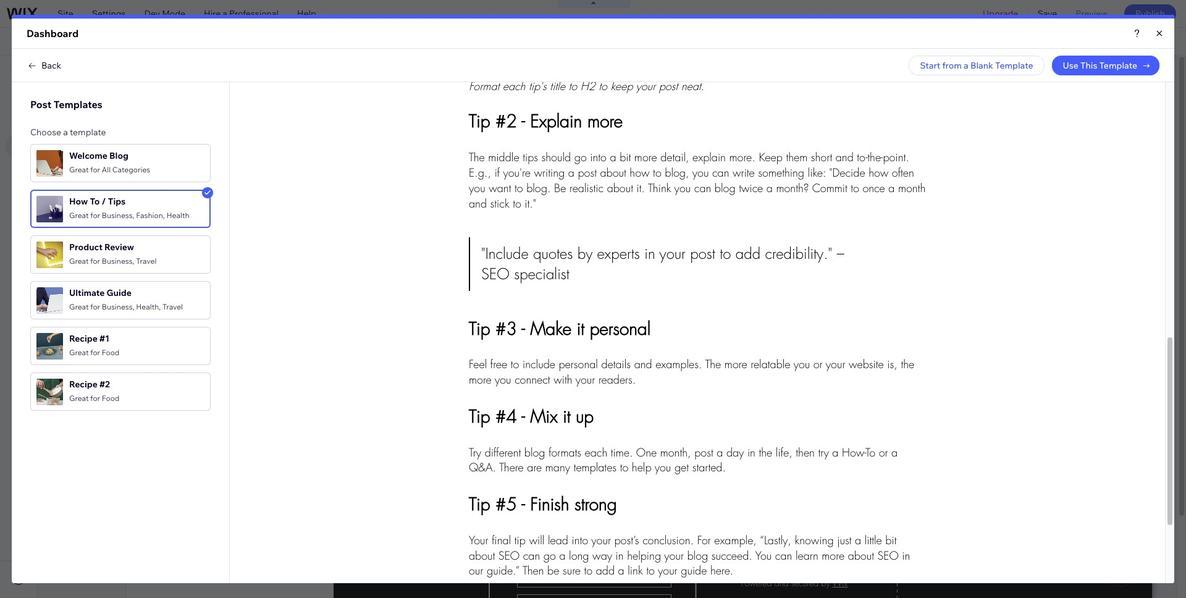 Task type: vqa. For each thing, say whether or not it's contained in the screenshot.
"Site"
yes



Task type: locate. For each thing, give the bounding box(es) containing it.
site
[[57, 8, 73, 19], [53, 67, 72, 80], [53, 100, 68, 111]]

search button
[[1121, 28, 1187, 55]]

and
[[105, 67, 122, 80]]

mode
[[162, 8, 185, 19]]

2 vertical spatial site
[[53, 100, 68, 111]]

0 vertical spatial blog
[[47, 36, 71, 47]]

settings
[[92, 8, 126, 19]]

pages for blog
[[73, 122, 98, 133]]

menu up blog pages at top
[[70, 100, 93, 111]]

pages
[[74, 67, 102, 80], [73, 122, 98, 133]]

upgrade
[[983, 8, 1019, 19]]

0 vertical spatial site
[[57, 8, 73, 19]]

site up blog
[[53, 100, 68, 111]]

0 horizontal spatial menu
[[70, 100, 93, 111]]

1 vertical spatial blog
[[169, 133, 193, 144]]

site for site
[[57, 8, 73, 19]]

site for site pages and menu
[[53, 67, 72, 80]]

1 vertical spatial pages
[[73, 122, 98, 133]]

0 horizontal spatial blog
[[47, 36, 71, 47]]

site menu
[[53, 100, 93, 111]]

menu
[[125, 67, 151, 80], [70, 100, 93, 111]]

1 horizontal spatial menu
[[125, 67, 151, 80]]

site pages and menu
[[53, 67, 151, 80]]

help
[[297, 8, 316, 19]]

publish
[[1136, 8, 1166, 19]]

pages right blog
[[73, 122, 98, 133]]

site up site menu
[[53, 67, 72, 80]]

preview
[[1076, 8, 1108, 19]]

1 vertical spatial menu
[[70, 100, 93, 111]]

100% button
[[1011, 28, 1062, 55]]

blog
[[53, 122, 71, 133]]

pages left the and
[[74, 67, 102, 80]]

blog
[[47, 36, 71, 47], [169, 133, 193, 144]]

menu right the and
[[125, 67, 151, 80]]

1 horizontal spatial blog
[[169, 133, 193, 144]]

https://www.wix.com/mysite
[[213, 36, 325, 47]]

1 vertical spatial site
[[53, 67, 72, 80]]

site left settings
[[57, 8, 73, 19]]

https://www.wix.com/mysite connect your domain
[[213, 36, 419, 47]]

0 vertical spatial pages
[[74, 67, 102, 80]]

hire a professional
[[204, 8, 279, 19]]



Task type: describe. For each thing, give the bounding box(es) containing it.
publish button
[[1125, 4, 1177, 23]]

0 vertical spatial menu
[[125, 67, 151, 80]]

dev mode
[[144, 8, 185, 19]]

professional
[[229, 8, 279, 19]]

connect
[[331, 36, 365, 47]]

your
[[367, 36, 386, 47]]

hire
[[204, 8, 221, 19]]

tools
[[1088, 36, 1109, 47]]

save
[[1038, 8, 1058, 19]]

search
[[1147, 36, 1175, 47]]

pages for site
[[74, 67, 102, 80]]

dev
[[144, 8, 160, 19]]

blog pages
[[53, 122, 98, 133]]

site for site menu
[[53, 100, 68, 111]]

preview button
[[1067, 0, 1117, 27]]

domain
[[388, 36, 419, 47]]

a
[[223, 8, 227, 19]]

100%
[[1031, 36, 1053, 47]]

tools button
[[1062, 28, 1121, 55]]

save button
[[1029, 0, 1067, 27]]



